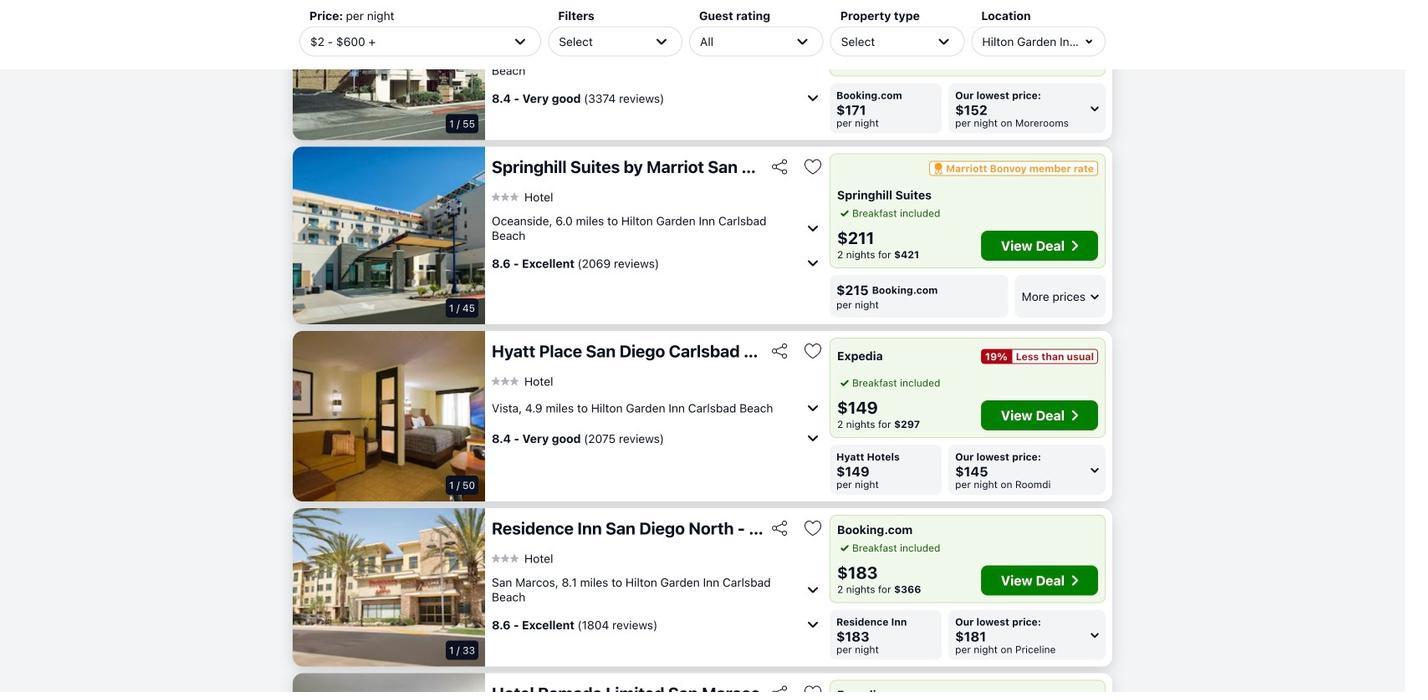 Task type: locate. For each thing, give the bounding box(es) containing it.
hotel ramada limited san marcos, (san marcos, usa) image
[[293, 674, 485, 693]]



Task type: vqa. For each thing, say whether or not it's contained in the screenshot.
Hyatt Place San Diego Carlsbad Vista, (Vista, USA) Image
yes



Task type: describe. For each thing, give the bounding box(es) containing it.
hyatt place san diego carlsbad vista, (vista, usa) image
[[293, 331, 485, 502]]

springhill suites by marriot san diego oceanside - downtown, (oceanside, usa) image
[[293, 147, 485, 325]]

holiday inn express & suites solana beach-del mar, (solana beach, usa) image
[[293, 0, 485, 140]]

residence inn san diego north - san marcos, (san marcos, usa) image
[[293, 509, 485, 667]]



